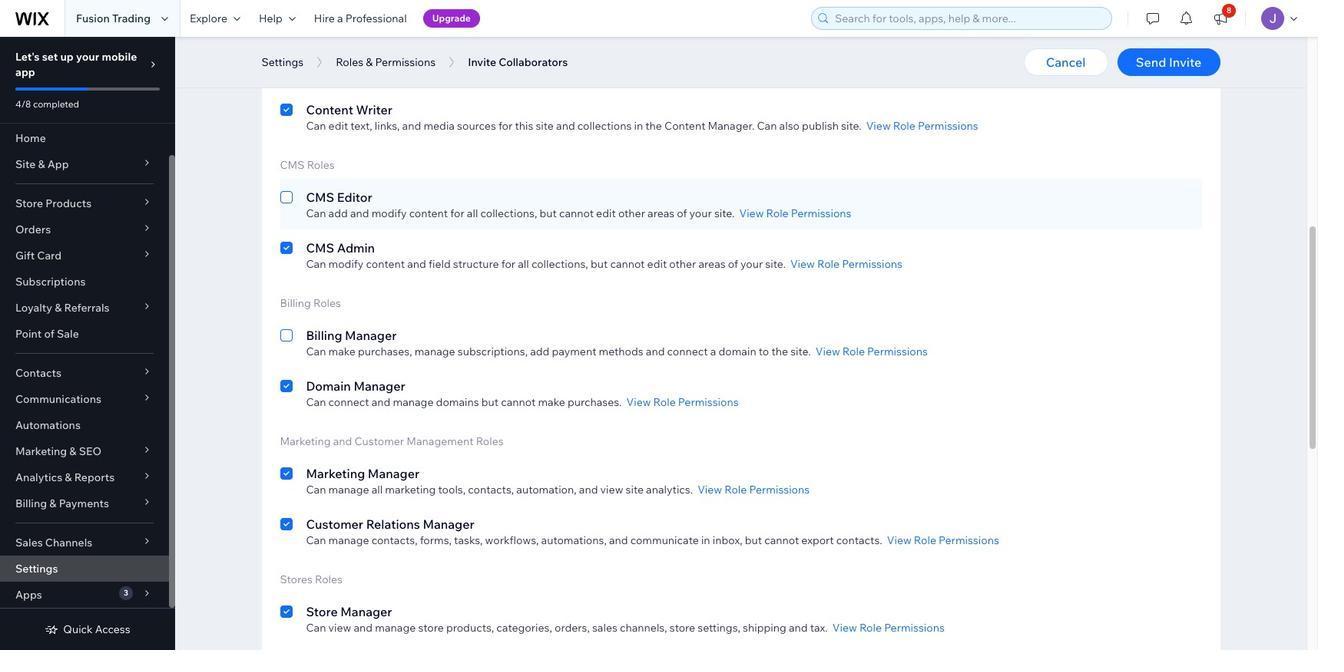 Task type: locate. For each thing, give the bounding box(es) containing it.
payments
[[59, 497, 109, 511]]

sales channels button
[[0, 530, 169, 556]]

store up orders
[[15, 197, 43, 211]]

add left payment
[[530, 345, 550, 359]]

marketing down domain
[[280, 435, 331, 449]]

1 vertical spatial areas
[[699, 257, 726, 271]]

8 button
[[1204, 0, 1238, 37]]

0 vertical spatial to
[[441, 68, 452, 82]]

roles for cms
[[307, 158, 335, 172]]

links,
[[375, 119, 400, 133]]

2 vertical spatial your
[[741, 257, 763, 271]]

other
[[618, 207, 645, 221], [669, 257, 696, 271]]

cannot down cms editor can add and modify content for all collections, but cannot edit other areas of your site. view role permissions
[[610, 257, 645, 271]]

cannot inside customer relations manager can manage contacts, forms, tasks, workflows, automations, and communicate in inbox, but cannot export contacts. view role permissions
[[765, 534, 799, 548]]

0 horizontal spatial store
[[418, 622, 444, 635]]

1 horizontal spatial view
[[601, 483, 623, 497]]

site inside marketing manager can manage all marketing tools, contacts, automation, and view site analytics. view role permissions
[[626, 483, 644, 497]]

cms for admin
[[306, 240, 334, 256]]

roles for store
[[315, 573, 343, 587]]

tools,
[[438, 483, 466, 497]]

content left manager.
[[665, 119, 706, 133]]

modify inside cms editor can add and modify content for all collections, but cannot edit other areas of your site. view role permissions
[[372, 207, 407, 221]]

settings down sales
[[15, 562, 58, 576]]

app
[[47, 158, 69, 171]]

cannot inside cms admin can modify content and field structure for all collections, but cannot edit other areas of your site. view role permissions
[[610, 257, 645, 271]]

point
[[15, 327, 42, 341]]

0 horizontal spatial store
[[15, 197, 43, 211]]

0 horizontal spatial connect
[[329, 396, 369, 410]]

view inside "store manager can view and manage store products, categories, orders, sales channels, store settings, shipping and tax. view role permissions"
[[329, 622, 351, 635]]

1 horizontal spatial in
[[701, 534, 710, 548]]

make left "purchases."
[[538, 396, 565, 410]]

can inside domain manager can connect and manage domains but cannot make purchases. view role permissions
[[306, 396, 326, 410]]

content
[[306, 102, 353, 118], [665, 119, 706, 133]]

but right apps
[[609, 68, 626, 82]]

1 vertical spatial make
[[538, 396, 565, 410]]

0 vertical spatial add
[[329, 207, 348, 221]]

manage left products,
[[375, 622, 416, 635]]

add down editor
[[329, 207, 348, 221]]

quick access button
[[45, 623, 130, 637]]

site & app
[[15, 158, 69, 171]]

& inside 'popup button'
[[38, 158, 45, 171]]

manage left domains
[[393, 396, 434, 410]]

0 vertical spatial for
[[499, 119, 513, 133]]

workflows,
[[485, 534, 539, 548]]

1 horizontal spatial content
[[665, 119, 706, 133]]

0 horizontal spatial all
[[372, 483, 383, 497]]

2 horizontal spatial your
[[741, 257, 763, 271]]

2 vertical spatial site
[[626, 483, 644, 497]]

& for loyalty
[[55, 301, 62, 315]]

contacts,
[[468, 483, 514, 497], [372, 534, 418, 548]]

other inside cms editor can add and modify content for all collections, but cannot edit other areas of your site. view role permissions
[[618, 207, 645, 221]]

but down cms editor can add and modify content for all collections, but cannot edit other areas of your site. view role permissions
[[591, 257, 608, 271]]

loyalty
[[15, 301, 52, 315]]

0 vertical spatial customer
[[355, 435, 404, 449]]

connect left domain
[[667, 345, 708, 359]]

can inside back office manager can access the dashboard to manage site settings and apps but cannot edit the site.
[[306, 68, 326, 82]]

0 vertical spatial your
[[76, 50, 99, 64]]

but right "inbox,"
[[745, 534, 762, 548]]

0 horizontal spatial your
[[76, 50, 99, 64]]

to
[[441, 68, 452, 82], [759, 345, 769, 359]]

1 vertical spatial connect
[[329, 396, 369, 410]]

view role permissions button for cms editor
[[739, 207, 852, 221]]

but
[[609, 68, 626, 82], [540, 207, 557, 221], [591, 257, 608, 271], [482, 396, 499, 410], [745, 534, 762, 548]]

manage up relations
[[329, 483, 369, 497]]

store left settings,
[[670, 622, 695, 635]]

also
[[780, 119, 800, 133]]

0 horizontal spatial settings
[[15, 562, 58, 576]]

for up field
[[450, 207, 465, 221]]

& left seo at the bottom left of the page
[[69, 445, 76, 459]]

edit inside cms admin can modify content and field structure for all collections, but cannot edit other areas of your site. view role permissions
[[647, 257, 667, 271]]

marketing down marketing and customer management roles
[[306, 466, 365, 482]]

0 horizontal spatial site
[[497, 68, 515, 82]]

can inside "store manager can view and manage store products, categories, orders, sales channels, store settings, shipping and tax. view role permissions"
[[306, 622, 326, 635]]

cannot inside back office manager can access the dashboard to manage site settings and apps but cannot edit the site.
[[628, 68, 663, 82]]

0 horizontal spatial of
[[44, 327, 54, 341]]

collections, inside cms editor can add and modify content for all collections, but cannot edit other areas of your site. view role permissions
[[481, 207, 537, 221]]

manage inside back office manager can access the dashboard to manage site settings and apps but cannot edit the site.
[[454, 68, 495, 82]]

1 horizontal spatial to
[[759, 345, 769, 359]]

permissions inside button
[[375, 55, 436, 69]]

this
[[515, 119, 533, 133]]

3
[[124, 589, 128, 599]]

to inside billing manager can make purchases, manage subscriptions, add payment methods and connect a domain to the site. view role permissions
[[759, 345, 769, 359]]

can inside cms admin can modify content and field structure for all collections, but cannot edit other areas of your site. view role permissions
[[306, 257, 326, 271]]

1 horizontal spatial of
[[677, 207, 687, 221]]

for right structure at left
[[502, 257, 516, 271]]

store
[[418, 622, 444, 635], [670, 622, 695, 635]]

mobile
[[102, 50, 137, 64]]

site left analytics.
[[626, 483, 644, 497]]

0 horizontal spatial make
[[329, 345, 356, 359]]

& inside "dropdown button"
[[69, 445, 76, 459]]

content up text,
[[306, 102, 353, 118]]

cms editor can add and modify content for all collections, but cannot edit other areas of your site. view role permissions
[[306, 190, 852, 221]]

0 vertical spatial store
[[15, 197, 43, 211]]

role inside billing manager can make purchases, manage subscriptions, add payment methods and connect a domain to the site. view role permissions
[[843, 345, 865, 359]]

loyalty & referrals
[[15, 301, 110, 315]]

manager down 'purchases,'
[[354, 379, 405, 394]]

customer left relations
[[306, 517, 363, 532]]

store inside the store products popup button
[[15, 197, 43, 211]]

subscriptions link
[[0, 269, 169, 295]]

add
[[329, 207, 348, 221], [530, 345, 550, 359]]

0 horizontal spatial contacts,
[[372, 534, 418, 548]]

site. inside back office manager can access the dashboard to manage site settings and apps but cannot edit the site.
[[706, 68, 727, 82]]

permissions inside marketing manager can manage all marketing tools, contacts, automation, and view site analytics. view role permissions
[[750, 483, 810, 497]]

store for manager
[[306, 605, 338, 620]]

billing & payments button
[[0, 491, 169, 517]]

for
[[499, 119, 513, 133], [450, 207, 465, 221], [502, 257, 516, 271]]

billing for manager
[[306, 328, 342, 343]]

settings link
[[0, 556, 169, 582]]

& right access
[[366, 55, 373, 69]]

writer
[[356, 102, 393, 118]]

1 vertical spatial customer
[[306, 517, 363, 532]]

cannot left the export
[[765, 534, 799, 548]]

settings button
[[254, 51, 311, 74]]

& down the analytics & reports
[[49, 497, 56, 511]]

role inside content writer can edit text, links, and media sources for this site and collections in the content manager. can also publish site. view role permissions
[[893, 119, 916, 133]]

view left analytics.
[[601, 483, 623, 497]]

& inside dropdown button
[[65, 471, 72, 485]]

collaborators
[[499, 55, 568, 69]]

contacts, inside marketing manager can manage all marketing tools, contacts, automation, and view site analytics. view role permissions
[[468, 483, 514, 497]]

0 horizontal spatial a
[[337, 12, 343, 25]]

can inside billing manager can make purchases, manage subscriptions, add payment methods and connect a domain to the site. view role permissions
[[306, 345, 326, 359]]

2 horizontal spatial all
[[518, 257, 529, 271]]

store down the stores roles
[[306, 605, 338, 620]]

view
[[866, 119, 891, 133], [739, 207, 764, 221], [791, 257, 815, 271], [816, 345, 840, 359], [627, 396, 651, 410], [698, 483, 722, 497], [887, 534, 912, 548], [833, 622, 857, 635]]

but up cms admin can modify content and field structure for all collections, but cannot edit other areas of your site. view role permissions
[[540, 207, 557, 221]]

for left this
[[499, 119, 513, 133]]

manager for store manager
[[341, 605, 392, 620]]

collections
[[578, 119, 632, 133]]

roles inside button
[[336, 55, 364, 69]]

but inside cms admin can modify content and field structure for all collections, but cannot edit other areas of your site. view role permissions
[[591, 257, 608, 271]]

customer relations manager can manage contacts, forms, tasks, workflows, automations, and communicate in inbox, but cannot export contacts. view role permissions
[[306, 517, 999, 548]]

help button
[[250, 0, 305, 37]]

0 horizontal spatial content
[[366, 257, 405, 271]]

manager down the stores roles
[[341, 605, 392, 620]]

1 horizontal spatial contacts,
[[468, 483, 514, 497]]

settings for settings link
[[15, 562, 58, 576]]

1 vertical spatial content
[[366, 257, 405, 271]]

& right site
[[38, 158, 45, 171]]

contacts, down relations
[[372, 534, 418, 548]]

1 vertical spatial view
[[329, 622, 351, 635]]

1 vertical spatial of
[[728, 257, 738, 271]]

permissions inside "store manager can view and manage store products, categories, orders, sales channels, store settings, shipping and tax. view role permissions"
[[884, 622, 945, 635]]

the right collections
[[646, 119, 662, 133]]

apps
[[15, 589, 42, 602]]

1 horizontal spatial all
[[467, 207, 478, 221]]

sale
[[57, 327, 79, 341]]

Search for tools, apps, help & more... field
[[831, 8, 1107, 29]]

&
[[366, 55, 373, 69], [38, 158, 45, 171], [55, 301, 62, 315], [69, 445, 76, 459], [65, 471, 72, 485], [49, 497, 56, 511]]

add inside cms editor can add and modify content for all collections, but cannot edit other areas of your site. view role permissions
[[329, 207, 348, 221]]

domain
[[719, 345, 757, 359]]

settings left back
[[262, 55, 304, 69]]

of inside cms admin can modify content and field structure for all collections, but cannot edit other areas of your site. view role permissions
[[728, 257, 738, 271]]

site. inside content writer can edit text, links, and media sources for this site and collections in the content manager. can also publish site. view role permissions
[[841, 119, 862, 133]]

site.
[[706, 68, 727, 82], [841, 119, 862, 133], [714, 207, 735, 221], [766, 257, 786, 271], [791, 345, 811, 359]]

0 horizontal spatial areas
[[648, 207, 675, 221]]

0 vertical spatial connect
[[667, 345, 708, 359]]

0 vertical spatial site
[[497, 68, 515, 82]]

other inside cms admin can modify content and field structure for all collections, but cannot edit other areas of your site. view role permissions
[[669, 257, 696, 271]]

site
[[497, 68, 515, 82], [536, 119, 554, 133], [626, 483, 644, 497]]

view inside cms admin can modify content and field structure for all collections, but cannot edit other areas of your site. view role permissions
[[791, 257, 815, 271]]

billing & payments
[[15, 497, 109, 511]]

1 horizontal spatial your
[[690, 207, 712, 221]]

1 vertical spatial modify
[[329, 257, 364, 271]]

but inside back office manager can access the dashboard to manage site settings and apps but cannot edit the site.
[[609, 68, 626, 82]]

2 horizontal spatial of
[[728, 257, 738, 271]]

customer up marketing in the left bottom of the page
[[355, 435, 404, 449]]

point of sale
[[15, 327, 79, 341]]

collections, up structure at left
[[481, 207, 537, 221]]

connect down domain
[[329, 396, 369, 410]]

view role permissions button for content writer
[[866, 119, 979, 133]]

contacts, right the 'tools,'
[[468, 483, 514, 497]]

send invite
[[1136, 55, 1202, 70]]

content up field
[[409, 207, 448, 221]]

4/8
[[15, 98, 31, 110]]

set
[[42, 50, 58, 64]]

0 vertical spatial billing
[[280, 297, 311, 310]]

view role permissions button for marketing manager
[[698, 483, 810, 497]]

site right this
[[536, 119, 554, 133]]

0 vertical spatial all
[[467, 207, 478, 221]]

view role permissions button for cms admin
[[791, 257, 903, 271]]

make up domain
[[329, 345, 356, 359]]

1 horizontal spatial a
[[711, 345, 716, 359]]

areas inside cms admin can modify content and field structure for all collections, but cannot edit other areas of your site. view role permissions
[[699, 257, 726, 271]]

0 vertical spatial a
[[337, 12, 343, 25]]

1 vertical spatial for
[[450, 207, 465, 221]]

1 horizontal spatial add
[[530, 345, 550, 359]]

0 vertical spatial make
[[329, 345, 356, 359]]

1 vertical spatial your
[[690, 207, 712, 221]]

None checkbox
[[280, 101, 292, 133], [280, 239, 292, 271], [280, 377, 292, 410], [280, 516, 292, 548], [280, 603, 292, 635], [280, 101, 292, 133], [280, 239, 292, 271], [280, 377, 292, 410], [280, 516, 292, 548], [280, 603, 292, 635]]

marketing
[[280, 435, 331, 449], [15, 445, 67, 459], [306, 466, 365, 482]]

manager for domain manager
[[354, 379, 405, 394]]

stores roles
[[280, 573, 343, 587]]

1 horizontal spatial settings
[[262, 55, 304, 69]]

2 horizontal spatial site
[[626, 483, 644, 497]]

1 vertical spatial store
[[306, 605, 338, 620]]

& right "loyalty"
[[55, 301, 62, 315]]

a right the hire in the left of the page
[[337, 12, 343, 25]]

2 vertical spatial of
[[44, 327, 54, 341]]

1 vertical spatial other
[[669, 257, 696, 271]]

and inside cms admin can modify content and field structure for all collections, but cannot edit other areas of your site. view role permissions
[[407, 257, 426, 271]]

0 vertical spatial other
[[618, 207, 645, 221]]

role inside customer relations manager can manage contacts, forms, tasks, workflows, automations, and communicate in inbox, but cannot export contacts. view role permissions
[[914, 534, 937, 548]]

manager up marketing in the left bottom of the page
[[368, 466, 420, 482]]

cms
[[280, 158, 305, 172], [306, 190, 334, 205], [306, 240, 334, 256]]

view inside marketing manager can manage all marketing tools, contacts, automation, and view site analytics. view role permissions
[[601, 483, 623, 497]]

all right structure at left
[[518, 257, 529, 271]]

view down the stores roles
[[329, 622, 351, 635]]

edit inside content writer can edit text, links, and media sources for this site and collections in the content manager. can also publish site. view role permissions
[[329, 119, 348, 133]]

1 vertical spatial a
[[711, 345, 716, 359]]

view role permissions button for store manager
[[833, 622, 945, 635]]

the right domain
[[772, 345, 788, 359]]

and inside customer relations manager can manage contacts, forms, tasks, workflows, automations, and communicate in inbox, but cannot export contacts. view role permissions
[[609, 534, 628, 548]]

marketing inside marketing manager can manage all marketing tools, contacts, automation, and view site analytics. view role permissions
[[306, 466, 365, 482]]

0 vertical spatial modify
[[372, 207, 407, 221]]

site inside back office manager can access the dashboard to manage site settings and apps but cannot edit the site.
[[497, 68, 515, 82]]

all up structure at left
[[467, 207, 478, 221]]

manage right 'purchases,'
[[415, 345, 455, 359]]

& left reports
[[65, 471, 72, 485]]

manage up sources
[[454, 68, 495, 82]]

1 horizontal spatial other
[[669, 257, 696, 271]]

0 horizontal spatial to
[[441, 68, 452, 82]]

1 horizontal spatial modify
[[372, 207, 407, 221]]

cannot up cms admin can modify content and field structure for all collections, but cannot edit other areas of your site. view role permissions
[[559, 207, 594, 221]]

0 horizontal spatial view
[[329, 622, 351, 635]]

0 horizontal spatial modify
[[329, 257, 364, 271]]

2 vertical spatial cms
[[306, 240, 334, 256]]

0 horizontal spatial add
[[329, 207, 348, 221]]

connect
[[667, 345, 708, 359], [329, 396, 369, 410]]

but inside domain manager can connect and manage domains but cannot make purchases. view role permissions
[[482, 396, 499, 410]]

tasks,
[[454, 534, 483, 548]]

1 horizontal spatial make
[[538, 396, 565, 410]]

app
[[15, 65, 35, 79]]

can inside customer relations manager can manage contacts, forms, tasks, workflows, automations, and communicate in inbox, but cannot export contacts. view role permissions
[[306, 534, 326, 548]]

permissions inside billing manager can make purchases, manage subscriptions, add payment methods and connect a domain to the site. view role permissions
[[868, 345, 928, 359]]

2 store from the left
[[670, 622, 695, 635]]

to right 'dashboard'
[[441, 68, 452, 82]]

modify down editor
[[372, 207, 407, 221]]

can inside cms editor can add and modify content for all collections, but cannot edit other areas of your site. view role permissions
[[306, 207, 326, 221]]

manage inside customer relations manager can manage contacts, forms, tasks, workflows, automations, and communicate in inbox, but cannot export contacts. view role permissions
[[329, 534, 369, 548]]

and inside back office manager can access the dashboard to manage site settings and apps but cannot edit the site.
[[560, 68, 579, 82]]

in right collections
[[634, 119, 643, 133]]

card
[[37, 249, 62, 263]]

1 horizontal spatial areas
[[699, 257, 726, 271]]

can inside marketing manager can manage all marketing tools, contacts, automation, and view site analytics. view role permissions
[[306, 483, 326, 497]]

the inside billing manager can make purchases, manage subscriptions, add payment methods and connect a domain to the site. view role permissions
[[772, 345, 788, 359]]

sales
[[15, 536, 43, 550]]

2 vertical spatial for
[[502, 257, 516, 271]]

1 vertical spatial cms
[[306, 190, 334, 205]]

content down the admin
[[366, 257, 405, 271]]

sidebar element
[[0, 37, 175, 651]]

manager inside marketing manager can manage all marketing tools, contacts, automation, and view site analytics. view role permissions
[[368, 466, 420, 482]]

cannot up content writer can edit text, links, and media sources for this site and collections in the content manager. can also publish site. view role permissions
[[628, 68, 663, 82]]

cancel
[[1046, 55, 1086, 70]]

channels
[[45, 536, 92, 550]]

store left products,
[[418, 622, 444, 635]]

methods
[[599, 345, 644, 359]]

domain
[[306, 379, 351, 394]]

help
[[259, 12, 283, 25]]

view role permissions button for domain manager
[[627, 396, 739, 410]]

0 vertical spatial view
[[601, 483, 623, 497]]

0 vertical spatial settings
[[262, 55, 304, 69]]

invite left collaborators
[[468, 55, 496, 69]]

the down office
[[365, 68, 381, 82]]

2 vertical spatial billing
[[15, 497, 47, 511]]

billing
[[280, 297, 311, 310], [306, 328, 342, 343], [15, 497, 47, 511]]

1 vertical spatial to
[[759, 345, 769, 359]]

purchases.
[[568, 396, 622, 410]]

cms roles
[[280, 158, 335, 172]]

manager inside domain manager can connect and manage domains but cannot make purchases. view role permissions
[[354, 379, 405, 394]]

0 vertical spatial contacts,
[[468, 483, 514, 497]]

manager inside "store manager can view and manage store products, categories, orders, sales channels, store settings, shipping and tax. view role permissions"
[[341, 605, 392, 620]]

1 horizontal spatial content
[[409, 207, 448, 221]]

contacts button
[[0, 360, 169, 386]]

site for content writer
[[536, 119, 554, 133]]

inbox,
[[713, 534, 743, 548]]

manage inside billing manager can make purchases, manage subscriptions, add payment methods and connect a domain to the site. view role permissions
[[415, 345, 455, 359]]

1 store from the left
[[418, 622, 444, 635]]

can
[[306, 68, 326, 82], [306, 119, 326, 133], [757, 119, 777, 133], [306, 207, 326, 221], [306, 257, 326, 271], [306, 345, 326, 359], [306, 396, 326, 410], [306, 483, 326, 497], [306, 534, 326, 548], [306, 622, 326, 635]]

1 horizontal spatial store
[[306, 605, 338, 620]]

view inside cms editor can add and modify content for all collections, but cannot edit other areas of your site. view role permissions
[[739, 207, 764, 221]]

your inside cms editor can add and modify content for all collections, but cannot edit other areas of your site. view role permissions
[[690, 207, 712, 221]]

manager up 'dashboard'
[[376, 51, 428, 67]]

domains
[[436, 396, 479, 410]]

edit inside cms editor can add and modify content for all collections, but cannot edit other areas of your site. view role permissions
[[596, 207, 616, 221]]

invite right send
[[1169, 55, 1202, 70]]

None checkbox
[[280, 50, 292, 82], [280, 188, 292, 221], [280, 327, 292, 359], [280, 465, 292, 497], [280, 50, 292, 82], [280, 188, 292, 221], [280, 327, 292, 359], [280, 465, 292, 497]]

manager for billing manager
[[345, 328, 397, 343]]

1 vertical spatial settings
[[15, 562, 58, 576]]

1 vertical spatial collections,
[[532, 257, 588, 271]]

analytics.
[[646, 483, 693, 497]]

manager up forms,
[[423, 517, 475, 532]]

all
[[467, 207, 478, 221], [518, 257, 529, 271], [372, 483, 383, 497]]

can for domain manager
[[306, 396, 326, 410]]

a left domain
[[711, 345, 716, 359]]

areas
[[648, 207, 675, 221], [699, 257, 726, 271]]

to right domain
[[759, 345, 769, 359]]

0 horizontal spatial other
[[618, 207, 645, 221]]

admin
[[337, 240, 375, 256]]

let's
[[15, 50, 40, 64]]

access
[[329, 68, 362, 82]]

billing for &
[[15, 497, 47, 511]]

to inside back office manager can access the dashboard to manage site settings and apps but cannot edit the site.
[[441, 68, 452, 82]]

0 horizontal spatial in
[[634, 119, 643, 133]]

1 vertical spatial add
[[530, 345, 550, 359]]

but right domains
[[482, 396, 499, 410]]

can for cms editor
[[306, 207, 326, 221]]

1 vertical spatial in
[[701, 534, 710, 548]]

modify down the admin
[[329, 257, 364, 271]]

stores
[[280, 573, 313, 587]]

0 horizontal spatial content
[[306, 102, 353, 118]]

2 vertical spatial all
[[372, 483, 383, 497]]

0 vertical spatial collections,
[[481, 207, 537, 221]]

1 vertical spatial all
[[518, 257, 529, 271]]

0 vertical spatial areas
[[648, 207, 675, 221]]

1 horizontal spatial site
[[536, 119, 554, 133]]

manager up 'purchases,'
[[345, 328, 397, 343]]

cms for roles
[[280, 158, 305, 172]]

manage down relations
[[329, 534, 369, 548]]

1 horizontal spatial store
[[670, 622, 695, 635]]

0 vertical spatial cms
[[280, 158, 305, 172]]

marketing up analytics
[[15, 445, 67, 459]]

marketing inside "dropdown button"
[[15, 445, 67, 459]]

view inside "store manager can view and manage store products, categories, orders, sales channels, store settings, shipping and tax. view role permissions"
[[833, 622, 857, 635]]

cms inside cms editor can add and modify content for all collections, but cannot edit other areas of your site. view role permissions
[[306, 190, 334, 205]]

0 vertical spatial in
[[634, 119, 643, 133]]

can for store manager
[[306, 622, 326, 635]]

cannot down subscriptions,
[[501, 396, 536, 410]]

1 vertical spatial billing
[[306, 328, 342, 343]]

view inside content writer can edit text, links, and media sources for this site and collections in the content manager. can also publish site. view role permissions
[[866, 119, 891, 133]]

and
[[560, 68, 579, 82], [402, 119, 421, 133], [556, 119, 575, 133], [350, 207, 369, 221], [407, 257, 426, 271], [646, 345, 665, 359], [372, 396, 391, 410], [333, 435, 352, 449], [579, 483, 598, 497], [609, 534, 628, 548], [354, 622, 373, 635], [789, 622, 808, 635]]

payment
[[552, 345, 597, 359]]

cms inside cms admin can modify content and field structure for all collections, but cannot edit other areas of your site. view role permissions
[[306, 240, 334, 256]]

view role permissions button for billing manager
[[816, 345, 928, 359]]

for inside cms editor can add and modify content for all collections, but cannot edit other areas of your site. view role permissions
[[450, 207, 465, 221]]

all left marketing in the left bottom of the page
[[372, 483, 383, 497]]

1 vertical spatial contacts,
[[372, 534, 418, 548]]

settings inside 'button'
[[262, 55, 304, 69]]

1 vertical spatial content
[[665, 119, 706, 133]]

store products button
[[0, 191, 169, 217]]

1 horizontal spatial connect
[[667, 345, 708, 359]]

in left "inbox,"
[[701, 534, 710, 548]]

home
[[15, 131, 46, 145]]

collections, down cms editor can add and modify content for all collections, but cannot edit other areas of your site. view role permissions
[[532, 257, 588, 271]]

subscriptions
[[15, 275, 86, 289]]

0 vertical spatial of
[[677, 207, 687, 221]]

& for site
[[38, 158, 45, 171]]

0 vertical spatial content
[[409, 207, 448, 221]]

can for billing manager
[[306, 345, 326, 359]]

site left settings
[[497, 68, 515, 82]]



Task type: vqa. For each thing, say whether or not it's contained in the screenshot.
Border related to Border color
no



Task type: describe. For each thing, give the bounding box(es) containing it.
export
[[802, 534, 834, 548]]

areas inside cms editor can add and modify content for all collections, but cannot edit other areas of your site. view role permissions
[[648, 207, 675, 221]]

permissions inside cms admin can modify content and field structure for all collections, but cannot edit other areas of your site. view role permissions
[[842, 257, 903, 271]]

view inside marketing manager can manage all marketing tools, contacts, automation, and view site analytics. view role permissions
[[698, 483, 722, 497]]

shipping
[[743, 622, 787, 635]]

contacts
[[15, 366, 61, 380]]

in inside content writer can edit text, links, and media sources for this site and collections in the content manager. can also publish site. view role permissions
[[634, 119, 643, 133]]

cms admin can modify content and field structure for all collections, but cannot edit other areas of your site. view role permissions
[[306, 240, 903, 271]]

for inside cms admin can modify content and field structure for all collections, but cannot edit other areas of your site. view role permissions
[[502, 257, 516, 271]]

billing roles
[[280, 297, 341, 310]]

connect inside billing manager can make purchases, manage subscriptions, add payment methods and connect a domain to the site. view role permissions
[[667, 345, 708, 359]]

analytics & reports button
[[0, 465, 169, 491]]

collections, inside cms admin can modify content and field structure for all collections, but cannot edit other areas of your site. view role permissions
[[532, 257, 588, 271]]

sales channels
[[15, 536, 92, 550]]

marketing for &
[[15, 445, 67, 459]]

send invite button
[[1118, 48, 1220, 76]]

relations
[[366, 517, 420, 532]]

edit inside back office manager can access the dashboard to manage site settings and apps but cannot edit the site.
[[665, 68, 685, 82]]

orders
[[15, 223, 51, 237]]

forms,
[[420, 534, 452, 548]]

view inside customer relations manager can manage contacts, forms, tasks, workflows, automations, and communicate in inbox, but cannot export contacts. view role permissions
[[887, 534, 912, 548]]

0 horizontal spatial invite
[[468, 55, 496, 69]]

orders,
[[555, 622, 590, 635]]

& for marketing
[[69, 445, 76, 459]]

role inside "store manager can view and manage store products, categories, orders, sales channels, store settings, shipping and tax. view role permissions"
[[860, 622, 882, 635]]

view inside billing manager can make purchases, manage subscriptions, add payment methods and connect a domain to the site. view role permissions
[[816, 345, 840, 359]]

channels,
[[620, 622, 667, 635]]

orders button
[[0, 217, 169, 243]]

site & app button
[[0, 151, 169, 177]]

contacts, inside customer relations manager can manage contacts, forms, tasks, workflows, automations, and communicate in inbox, but cannot export contacts. view role permissions
[[372, 534, 418, 548]]

fusion trading
[[76, 12, 151, 25]]

view role permissions button for customer relations manager
[[887, 534, 999, 548]]

permissions inside content writer can edit text, links, and media sources for this site and collections in the content manager. can also publish site. view role permissions
[[918, 119, 979, 133]]

cannot inside domain manager can connect and manage domains but cannot make purchases. view role permissions
[[501, 396, 536, 410]]

trading
[[112, 12, 151, 25]]

quick
[[63, 623, 93, 637]]

modify inside cms admin can modify content and field structure for all collections, but cannot edit other areas of your site. view role permissions
[[329, 257, 364, 271]]

the inside content writer can edit text, links, and media sources for this site and collections in the content manager. can also publish site. view role permissions
[[646, 119, 662, 133]]

in inside customer relations manager can manage contacts, forms, tasks, workflows, automations, and communicate in inbox, but cannot export contacts. view role permissions
[[701, 534, 710, 548]]

content inside cms editor can add and modify content for all collections, but cannot edit other areas of your site. view role permissions
[[409, 207, 448, 221]]

subscriptions,
[[458, 345, 528, 359]]

seo
[[79, 445, 102, 459]]

content writer can edit text, links, and media sources for this site and collections in the content manager. can also publish site. view role permissions
[[306, 102, 979, 133]]

view inside domain manager can connect and manage domains but cannot make purchases. view role permissions
[[627, 396, 651, 410]]

domain manager can connect and manage domains but cannot make purchases. view role permissions
[[306, 379, 739, 410]]

hire
[[314, 12, 335, 25]]

point of sale link
[[0, 321, 169, 347]]

settings for settings 'button'
[[262, 55, 304, 69]]

purchases,
[[358, 345, 412, 359]]

marketing and customer management roles
[[280, 435, 504, 449]]

manager.
[[708, 119, 755, 133]]

make inside domain manager can connect and manage domains but cannot make purchases. view role permissions
[[538, 396, 565, 410]]

connect inside domain manager can connect and manage domains but cannot make purchases. view role permissions
[[329, 396, 369, 410]]

manager inside back office manager can access the dashboard to manage site settings and apps but cannot edit the site.
[[376, 51, 428, 67]]

back office manager can access the dashboard to manage site settings and apps but cannot edit the site.
[[306, 51, 727, 82]]

text,
[[351, 119, 372, 133]]

home link
[[0, 125, 169, 151]]

up
[[60, 50, 74, 64]]

marketing & seo button
[[0, 439, 169, 465]]

settings,
[[698, 622, 741, 635]]

dashboard
[[384, 68, 439, 82]]

quick access
[[63, 623, 130, 637]]

but inside cms editor can add and modify content for all collections, but cannot edit other areas of your site. view role permissions
[[540, 207, 557, 221]]

role inside cms editor can add and modify content for all collections, but cannot edit other areas of your site. view role permissions
[[766, 207, 789, 221]]

for inside content writer can edit text, links, and media sources for this site and collections in the content manager. can also publish site. view role permissions
[[499, 119, 513, 133]]

permissions inside domain manager can connect and manage domains but cannot make purchases. view role permissions
[[678, 396, 739, 410]]

upgrade
[[432, 12, 471, 24]]

role inside marketing manager can manage all marketing tools, contacts, automation, and view site analytics. view role permissions
[[725, 483, 747, 497]]

can for content writer
[[306, 119, 326, 133]]

automations link
[[0, 413, 169, 439]]

let's set up your mobile app
[[15, 50, 137, 79]]

make inside billing manager can make purchases, manage subscriptions, add payment methods and connect a domain to the site. view role permissions
[[329, 345, 356, 359]]

publish
[[802, 119, 839, 133]]

completed
[[33, 98, 79, 110]]

cannot inside cms editor can add and modify content for all collections, but cannot edit other areas of your site. view role permissions
[[559, 207, 594, 221]]

1 horizontal spatial invite
[[1169, 55, 1202, 70]]

site for marketing manager
[[626, 483, 644, 497]]

fusion
[[76, 12, 110, 25]]

can for marketing manager
[[306, 483, 326, 497]]

professional
[[346, 12, 407, 25]]

and inside domain manager can connect and manage domains but cannot make purchases. view role permissions
[[372, 396, 391, 410]]

marketing manager can manage all marketing tools, contacts, automation, and view site analytics. view role permissions
[[306, 466, 810, 497]]

role inside domain manager can connect and manage domains but cannot make purchases. view role permissions
[[654, 396, 676, 410]]

access
[[95, 623, 130, 637]]

roles for billing
[[313, 297, 341, 310]]

store products
[[15, 197, 92, 211]]

and inside cms editor can add and modify content for all collections, but cannot edit other areas of your site. view role permissions
[[350, 207, 369, 221]]

manage inside "store manager can view and manage store products, categories, orders, sales channels, store settings, shipping and tax. view role permissions"
[[375, 622, 416, 635]]

automations
[[15, 419, 81, 433]]

the up content writer can edit text, links, and media sources for this site and collections in the content manager. can also publish site. view role permissions
[[687, 68, 704, 82]]

send
[[1136, 55, 1167, 70]]

site. inside cms editor can add and modify content for all collections, but cannot edit other areas of your site. view role permissions
[[714, 207, 735, 221]]

all inside cms admin can modify content and field structure for all collections, but cannot edit other areas of your site. view role permissions
[[518, 257, 529, 271]]

of inside point of sale link
[[44, 327, 54, 341]]

tax.
[[810, 622, 828, 635]]

of inside cms editor can add and modify content for all collections, but cannot edit other areas of your site. view role permissions
[[677, 207, 687, 221]]

manage inside marketing manager can manage all marketing tools, contacts, automation, and view site analytics. view role permissions
[[329, 483, 369, 497]]

& for analytics
[[65, 471, 72, 485]]

a inside billing manager can make purchases, manage subscriptions, add payment methods and connect a domain to the site. view role permissions
[[711, 345, 716, 359]]

reports
[[74, 471, 115, 485]]

manager for marketing manager
[[368, 466, 420, 482]]

invite collaborators button
[[460, 51, 576, 74]]

& for billing
[[49, 497, 56, 511]]

and inside billing manager can make purchases, manage subscriptions, add payment methods and connect a domain to the site. view role permissions
[[646, 345, 665, 359]]

can for cms admin
[[306, 257, 326, 271]]

communications button
[[0, 386, 169, 413]]

manage inside domain manager can connect and manage domains but cannot make purchases. view role permissions
[[393, 396, 434, 410]]

billing for roles
[[280, 297, 311, 310]]

marketing & seo
[[15, 445, 102, 459]]

media
[[424, 119, 455, 133]]

permissions inside cms editor can add and modify content for all collections, but cannot edit other areas of your site. view role permissions
[[791, 207, 852, 221]]

gift card
[[15, 249, 62, 263]]

field
[[429, 257, 451, 271]]

automations,
[[541, 534, 607, 548]]

loyalty & referrals button
[[0, 295, 169, 321]]

hire a professional link
[[305, 0, 416, 37]]

0 vertical spatial content
[[306, 102, 353, 118]]

sales
[[592, 622, 618, 635]]

cms for editor
[[306, 190, 334, 205]]

4/8 completed
[[15, 98, 79, 110]]

all inside cms editor can add and modify content for all collections, but cannot edit other areas of your site. view role permissions
[[467, 207, 478, 221]]

structure
[[453, 257, 499, 271]]

permissions inside customer relations manager can manage contacts, forms, tasks, workflows, automations, and communicate in inbox, but cannot export contacts. view role permissions
[[939, 534, 999, 548]]

management
[[407, 435, 474, 449]]

roles & permissions
[[336, 55, 436, 69]]

but inside customer relations manager can manage contacts, forms, tasks, workflows, automations, and communicate in inbox, but cannot export contacts. view role permissions
[[745, 534, 762, 548]]

apps
[[581, 68, 606, 82]]

add inside billing manager can make purchases, manage subscriptions, add payment methods and connect a domain to the site. view role permissions
[[530, 345, 550, 359]]

upgrade button
[[423, 9, 480, 28]]

site. inside cms admin can modify content and field structure for all collections, but cannot edit other areas of your site. view role permissions
[[766, 257, 786, 271]]

marketing for and
[[280, 435, 331, 449]]

automation,
[[517, 483, 577, 497]]

roles & permissions button
[[328, 51, 443, 74]]

8
[[1227, 5, 1232, 15]]

& for roles
[[366, 55, 373, 69]]

all inside marketing manager can manage all marketing tools, contacts, automation, and view site analytics. view role permissions
[[372, 483, 383, 497]]

site
[[15, 158, 36, 171]]

invite collaborators
[[468, 55, 568, 69]]

sources
[[457, 119, 496, 133]]

site. inside billing manager can make purchases, manage subscriptions, add payment methods and connect a domain to the site. view role permissions
[[791, 345, 811, 359]]

role inside cms admin can modify content and field structure for all collections, but cannot edit other areas of your site. view role permissions
[[818, 257, 840, 271]]

referrals
[[64, 301, 110, 315]]

manager inside customer relations manager can manage contacts, forms, tasks, workflows, automations, and communicate in inbox, but cannot export contacts. view role permissions
[[423, 517, 475, 532]]

and inside marketing manager can manage all marketing tools, contacts, automation, and view site analytics. view role permissions
[[579, 483, 598, 497]]

categories,
[[497, 622, 552, 635]]

content inside cms admin can modify content and field structure for all collections, but cannot edit other areas of your site. view role permissions
[[366, 257, 405, 271]]

store for products
[[15, 197, 43, 211]]

marketing for manager
[[306, 466, 365, 482]]

your inside cms admin can modify content and field structure for all collections, but cannot edit other areas of your site. view role permissions
[[741, 257, 763, 271]]

customer inside customer relations manager can manage contacts, forms, tasks, workflows, automations, and communicate in inbox, but cannot export contacts. view role permissions
[[306, 517, 363, 532]]

cancel button
[[1024, 48, 1108, 76]]

explore
[[190, 12, 227, 25]]

analytics & reports
[[15, 471, 115, 485]]

your inside let's set up your mobile app
[[76, 50, 99, 64]]

settings
[[518, 68, 558, 82]]



